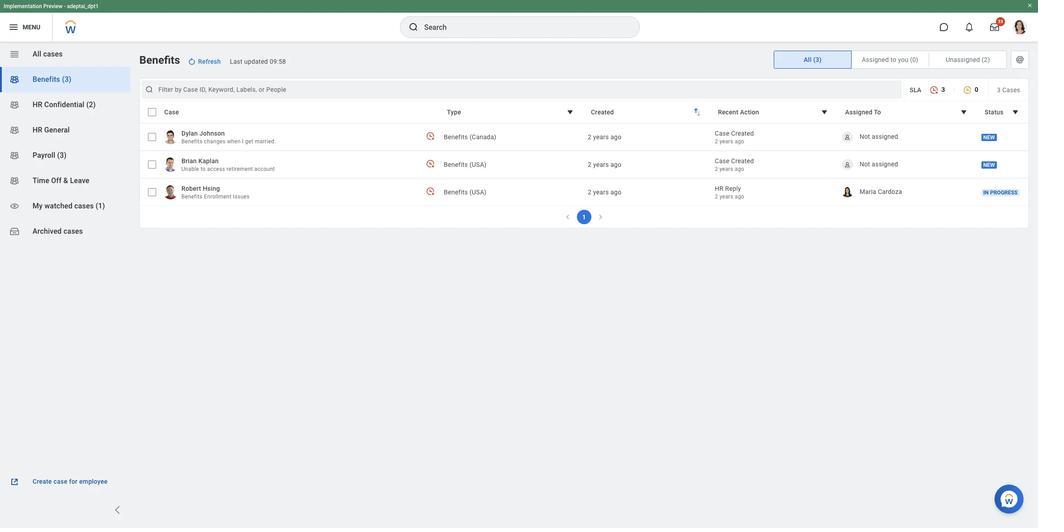 Task type: locate. For each thing, give the bounding box(es) containing it.
progress
[[990, 190, 1018, 196]]

not assigned for benefits (canada)
[[860, 133, 898, 140]]

(usa)
[[470, 161, 487, 168], [470, 189, 487, 196]]

not
[[860, 133, 870, 140], [860, 161, 870, 168]]

justify image
[[8, 22, 19, 33]]

2 user image from the top
[[844, 161, 851, 168]]

not down assigned to
[[860, 133, 870, 140]]

assigned inside all (3) tab panel
[[845, 109, 873, 116]]

(1)
[[96, 202, 105, 210]]

not up maria in the right of the page
[[860, 161, 870, 168]]

1 vertical spatial (usa)
[[470, 189, 487, 196]]

(2) right the unassigned at the right of page
[[982, 56, 990, 63]]

0 horizontal spatial 3
[[942, 86, 945, 93]]

0 vertical spatial contact card matrix manager image
[[9, 125, 20, 136]]

time to resolve - overdue image
[[426, 131, 435, 141]]

1 assigned from the top
[[872, 133, 898, 140]]

1 contact card matrix manager image from the top
[[9, 74, 20, 85]]

0 horizontal spatial caret down image
[[819, 107, 830, 118]]

contact card matrix manager image left the hr general
[[9, 125, 20, 136]]

0 vertical spatial (2)
[[982, 56, 990, 63]]

hr confidential (2) link
[[0, 92, 130, 118]]

0 vertical spatial case created 2 years ago
[[715, 130, 754, 145]]

1 not from the top
[[860, 133, 870, 140]]

my watched cases (1)
[[33, 202, 105, 210]]

sort up image
[[691, 105, 701, 116]]

maria
[[860, 188, 876, 195]]

cases down my watched cases (1)
[[64, 227, 83, 236]]

2 (usa) from the top
[[470, 189, 487, 196]]

2 3 from the left
[[997, 86, 1001, 93]]

3 2 years ago from the top
[[588, 189, 622, 196]]

3 for 3 cases
[[997, 86, 1001, 93]]

cases up benefits (3)
[[43, 50, 63, 58]]

caret down image
[[819, 107, 830, 118], [1010, 107, 1021, 118]]

3 right clock x "icon"
[[942, 86, 945, 93]]

benefits right time to resolve - overdue image
[[444, 189, 468, 196]]

contact card matrix manager image up the visible icon on the top left of page
[[9, 176, 20, 186]]

3 contact card matrix manager image from the top
[[9, 176, 20, 186]]

not assigned down to
[[860, 133, 898, 140]]

caret down image inside type button
[[565, 107, 576, 118]]

benefits down type
[[444, 134, 468, 141]]

new down status in the right top of the page
[[983, 135, 995, 141]]

1 caret down image from the left
[[819, 107, 830, 118]]

(3)
[[813, 56, 822, 63], [62, 75, 71, 84], [57, 151, 67, 160]]

1 user image from the top
[[844, 134, 851, 141]]

1 horizontal spatial to
[[891, 56, 896, 63]]

assigned left to
[[845, 109, 873, 116]]

ago
[[611, 134, 622, 141], [735, 138, 744, 145], [611, 161, 622, 168], [735, 166, 744, 172], [611, 189, 622, 196], [735, 194, 744, 200]]

2 caret down image from the left
[[1010, 107, 1021, 118]]

2
[[588, 134, 592, 141], [715, 138, 718, 145], [588, 161, 592, 168], [715, 166, 718, 172], [588, 189, 592, 196], [715, 194, 718, 200]]

contact card matrix manager image inside benefits (3) link
[[9, 74, 20, 85]]

retirement
[[227, 166, 253, 172]]

1 vertical spatial case
[[715, 130, 730, 137]]

time to first response - overdue element
[[426, 159, 435, 168]]

all cases link
[[0, 42, 130, 67]]

caret down image for status
[[1010, 107, 1021, 118]]

johnson
[[199, 130, 225, 137]]

2 assigned from the top
[[872, 161, 898, 168]]

not assigned up maria cardoza
[[860, 161, 898, 168]]

contact card matrix manager image for hr confidential (2)
[[9, 100, 20, 110]]

1 time to resolve - overdue element from the top
[[426, 131, 435, 141]]

to left the 'you'
[[891, 56, 896, 63]]

robert
[[181, 185, 201, 192]]

new for benefits (canada)
[[983, 135, 995, 141]]

case created 2 years ago
[[715, 130, 754, 145], [715, 157, 754, 172]]

list containing all cases
[[0, 42, 130, 244]]

type
[[447, 109, 461, 116]]

user image for benefits (canada)
[[844, 134, 851, 141]]

0 vertical spatial hr
[[33, 100, 42, 109]]

contact card matrix manager image inside time off & leave link
[[9, 176, 20, 186]]

to inside button
[[891, 56, 896, 63]]

0 horizontal spatial all
[[33, 50, 41, 58]]

cardoza
[[878, 188, 902, 195]]

contact card matrix manager image inside hr general link
[[9, 125, 20, 136]]

user image
[[844, 134, 851, 141], [844, 161, 851, 168]]

(3) inside payroll (3) link
[[57, 151, 67, 160]]

case created 2 years ago for benefits (usa)
[[715, 157, 754, 172]]

to
[[891, 56, 896, 63], [201, 166, 206, 172]]

menu button
[[0, 13, 52, 42]]

3 cases
[[997, 86, 1020, 93]]

1 vertical spatial (3)
[[62, 75, 71, 84]]

contact card matrix manager image left payroll
[[9, 150, 20, 161]]

not assigned
[[860, 133, 898, 140], [860, 161, 898, 168]]

0 vertical spatial time to resolve - overdue element
[[426, 131, 435, 141]]

(usa) for hr reply
[[470, 189, 487, 196]]

0 vertical spatial 2 years ago
[[588, 134, 622, 141]]

action
[[740, 109, 759, 116]]

case
[[164, 109, 179, 116], [715, 130, 730, 137], [715, 157, 730, 165]]

3
[[942, 86, 945, 93], [997, 86, 1001, 93]]

0 horizontal spatial to
[[201, 166, 206, 172]]

hr confidential (2)
[[33, 100, 96, 109]]

reply
[[725, 185, 741, 192]]

all inside all (3) button
[[804, 56, 812, 63]]

1 contact card matrix manager image from the top
[[9, 125, 20, 136]]

1 vertical spatial assigned
[[845, 109, 873, 116]]

for
[[69, 478, 78, 486]]

2 years ago for brian kaplan
[[588, 161, 622, 168]]

caret down image left assigned to
[[819, 107, 830, 118]]

benefits down robert
[[181, 194, 203, 200]]

assigned inside tab list
[[862, 56, 889, 63]]

refresh button
[[184, 54, 226, 69]]

caret down image right status in the right top of the page
[[1010, 107, 1021, 118]]

all cases
[[33, 50, 63, 58]]

|
[[953, 86, 955, 93]]

contact card matrix manager image
[[9, 125, 20, 136], [9, 150, 20, 161], [9, 176, 20, 186]]

all for all (3)
[[804, 56, 812, 63]]

last updated 09:58
[[230, 58, 286, 65]]

case created 2 years ago for benefits (canada)
[[715, 130, 754, 145]]

list
[[0, 42, 130, 244]]

benefits right time to first response - overdue image
[[444, 161, 468, 168]]

2 vertical spatial case
[[715, 157, 730, 165]]

1 vertical spatial 2 years ago
[[588, 161, 622, 168]]

2 case created 2 years ago from the top
[[715, 157, 754, 172]]

menu banner
[[0, 0, 1038, 42]]

(3) inside all (3) button
[[813, 56, 822, 63]]

2 years ago
[[588, 134, 622, 141], [588, 161, 622, 168], [588, 189, 622, 196]]

2 contact card matrix manager image from the top
[[9, 100, 20, 110]]

hr left general
[[33, 126, 42, 134]]

1 vertical spatial (2)
[[86, 100, 96, 109]]

1 vertical spatial contact card matrix manager image
[[9, 150, 20, 161]]

assigned
[[862, 56, 889, 63], [845, 109, 873, 116]]

time to resolve - overdue element up time to first response - overdue image
[[426, 131, 435, 141]]

benefits down all cases
[[33, 75, 60, 84]]

assigned for assigned to you (0)
[[862, 56, 889, 63]]

married.
[[255, 138, 276, 145]]

reset image
[[187, 57, 196, 66]]

0 horizontal spatial caret down image
[[565, 107, 576, 118]]

1 vertical spatial assigned
[[872, 161, 898, 168]]

3 left cases
[[997, 86, 1001, 93]]

0 vertical spatial not assigned
[[860, 133, 898, 140]]

1 caret down image from the left
[[565, 107, 576, 118]]

not for (usa)
[[860, 161, 870, 168]]

1 vertical spatial benefits (usa)
[[444, 189, 487, 196]]

0 horizontal spatial (2)
[[86, 100, 96, 109]]

benefits (usa) down benefits (canada)
[[444, 161, 487, 168]]

leave
[[70, 177, 89, 185]]

time off & leave link
[[0, 168, 130, 194]]

2 vertical spatial 2 years ago
[[588, 189, 622, 196]]

benefits (usa) for kaplan
[[444, 161, 487, 168]]

2 2 years ago from the top
[[588, 161, 622, 168]]

1 case created 2 years ago from the top
[[715, 130, 754, 145]]

1 not assigned from the top
[[860, 133, 898, 140]]

1 3 from the left
[[942, 86, 945, 93]]

0 vertical spatial benefits (usa)
[[444, 161, 487, 168]]

menu
[[23, 23, 40, 31]]

cases for archived cases
[[64, 227, 83, 236]]

caret down image for assigned to
[[959, 107, 969, 118]]

0 vertical spatial assigned
[[862, 56, 889, 63]]

3 for 3
[[942, 86, 945, 93]]

Filter by Case ID, Keyword, Labels, or People text field
[[158, 85, 888, 94]]

grid view image
[[9, 49, 20, 60]]

robert hsing benefits enrollment issues
[[181, 185, 250, 200]]

time to resolve - overdue element for benefits (usa)
[[426, 187, 435, 196]]

status
[[985, 109, 1004, 116]]

inbox large image
[[990, 23, 999, 32]]

0 vertical spatial case
[[164, 109, 179, 116]]

1 horizontal spatial all
[[804, 56, 812, 63]]

Search Workday  search field
[[424, 17, 621, 37]]

benefits (usa) right time to resolve - overdue image
[[444, 189, 487, 196]]

0 vertical spatial contact card matrix manager image
[[9, 74, 20, 85]]

1 vertical spatial user image
[[844, 161, 851, 168]]

assigned down to
[[872, 133, 898, 140]]

tab list
[[774, 51, 1029, 69]]

time to resolve - overdue element
[[426, 131, 435, 141], [426, 187, 435, 196]]

1 vertical spatial to
[[201, 166, 206, 172]]

time to resolve - overdue element down time to first response - overdue element
[[426, 187, 435, 196]]

case created 2 years ago up the reply in the top right of the page
[[715, 157, 754, 172]]

recent action
[[718, 109, 759, 116]]

new up in
[[983, 162, 995, 168]]

years
[[593, 134, 609, 141], [720, 138, 733, 145], [593, 161, 609, 168], [720, 166, 733, 172], [593, 189, 609, 196], [720, 194, 733, 200]]

hr reply 2 years ago
[[715, 185, 744, 200]]

0 vertical spatial not
[[860, 133, 870, 140]]

all for all cases
[[33, 50, 41, 58]]

assigned to
[[845, 109, 881, 116]]

caret down image inside assigned to button
[[959, 107, 969, 118]]

hr for hr general
[[33, 126, 42, 134]]

0 vertical spatial (usa)
[[470, 161, 487, 168]]

(2) inside hr confidential (2) link
[[86, 100, 96, 109]]

case created 2 years ago down recent action
[[715, 130, 754, 145]]

(3) inside benefits (3) link
[[62, 75, 71, 84]]

benefits (usa)
[[444, 161, 487, 168], [444, 189, 487, 196]]

0 vertical spatial cases
[[43, 50, 63, 58]]

cases left (1)
[[74, 202, 94, 210]]

2 not assigned from the top
[[860, 161, 898, 168]]

1 horizontal spatial (2)
[[982, 56, 990, 63]]

1 horizontal spatial caret down image
[[959, 107, 969, 118]]

caret down image inside the recent action button
[[819, 107, 830, 118]]

to down kaplan
[[201, 166, 206, 172]]

all inside all cases link
[[33, 50, 41, 58]]

assigned for assigned to
[[845, 109, 873, 116]]

0 vertical spatial created
[[591, 109, 614, 116]]

1 vertical spatial not assigned
[[860, 161, 898, 168]]

2 not from the top
[[860, 161, 870, 168]]

1 horizontal spatial caret down image
[[1010, 107, 1021, 118]]

adeptai_dpt1
[[67, 3, 99, 10]]

all (3)
[[804, 56, 822, 63]]

new for benefits (usa)
[[983, 162, 995, 168]]

cases
[[43, 50, 63, 58], [74, 202, 94, 210], [64, 227, 83, 236]]

1 vertical spatial contact card matrix manager image
[[9, 100, 20, 110]]

2 benefits (usa) from the top
[[444, 189, 487, 196]]

(3) for benefits (3)
[[62, 75, 71, 84]]

2 caret down image from the left
[[959, 107, 969, 118]]

chevron right small image
[[596, 213, 605, 222]]

1 2 years ago from the top
[[588, 134, 622, 141]]

2 vertical spatial contact card matrix manager image
[[9, 176, 20, 186]]

0 vertical spatial user image
[[844, 134, 851, 141]]

2 vertical spatial hr
[[715, 185, 724, 192]]

2 vertical spatial cases
[[64, 227, 83, 236]]

assigned
[[872, 133, 898, 140], [872, 161, 898, 168]]

1 vertical spatial hr
[[33, 126, 42, 134]]

(2) right confidential
[[86, 100, 96, 109]]

2 time to resolve - overdue element from the top
[[426, 187, 435, 196]]

0 vertical spatial assigned
[[872, 133, 898, 140]]

33 button
[[985, 17, 1005, 37]]

1 vertical spatial new
[[983, 162, 995, 168]]

brian kaplan unable to access retirement account
[[181, 157, 275, 172]]

preview
[[43, 3, 63, 10]]

2 vertical spatial created
[[731, 157, 754, 165]]

hsing
[[203, 185, 220, 192]]

0 vertical spatial (3)
[[813, 56, 822, 63]]

1 benefits (usa) from the top
[[444, 161, 487, 168]]

caret down image inside status button
[[1010, 107, 1021, 118]]

(3) for payroll (3)
[[57, 151, 67, 160]]

1 vertical spatial created
[[731, 130, 754, 137]]

3 inside 3 button
[[942, 86, 945, 93]]

2 new from the top
[[983, 162, 995, 168]]

2 vertical spatial (3)
[[57, 151, 67, 160]]

assigned up maria cardoza
[[872, 161, 898, 168]]

in progress
[[983, 190, 1018, 196]]

1 vertical spatial time to resolve - overdue element
[[426, 187, 435, 196]]

(2) inside unassigned (2) button
[[982, 56, 990, 63]]

created for (usa)
[[731, 157, 754, 165]]

hr left the reply in the top right of the page
[[715, 185, 724, 192]]

0 vertical spatial new
[[983, 135, 995, 141]]

changes
[[204, 138, 226, 145]]

hr left confidential
[[33, 100, 42, 109]]

kaplan
[[199, 157, 219, 165]]

contact card matrix manager image
[[9, 74, 20, 85], [9, 100, 20, 110]]

assigned to button
[[839, 104, 975, 121]]

1 vertical spatial not
[[860, 161, 870, 168]]

created
[[591, 109, 614, 116], [731, 130, 754, 137], [731, 157, 754, 165]]

assigned left the 'you'
[[862, 56, 889, 63]]

created for (canada)
[[731, 130, 754, 137]]

general
[[44, 126, 70, 134]]

contact card matrix manager image inside hr confidential (2) link
[[9, 100, 20, 110]]

1 new from the top
[[983, 135, 995, 141]]

1 vertical spatial cases
[[74, 202, 94, 210]]

1 horizontal spatial 3
[[997, 86, 1001, 93]]

benefits down 'dylan'
[[181, 138, 203, 145]]

2 contact card matrix manager image from the top
[[9, 150, 20, 161]]

my watched cases (1) link
[[0, 194, 130, 219]]

1 vertical spatial case created 2 years ago
[[715, 157, 754, 172]]

1 (usa) from the top
[[470, 161, 487, 168]]

caret down image
[[565, 107, 576, 118], [959, 107, 969, 118]]

0 vertical spatial to
[[891, 56, 896, 63]]

at tag mention image
[[1015, 54, 1026, 65]]

contact card matrix manager image inside payroll (3) link
[[9, 150, 20, 161]]

to inside brian kaplan unable to access retirement account
[[201, 166, 206, 172]]

recent action button
[[712, 104, 836, 121]]



Task type: describe. For each thing, give the bounding box(es) containing it.
search image
[[145, 85, 154, 94]]

payroll (3)
[[33, 151, 67, 160]]

unable to access retirement account button
[[181, 166, 275, 173]]

visible image
[[9, 201, 20, 212]]

(canada)
[[470, 134, 496, 141]]

time to resolve - overdue image
[[426, 187, 435, 196]]

all (3) tab panel
[[139, 78, 1029, 229]]

payroll (3) link
[[0, 143, 130, 168]]

get
[[245, 138, 253, 145]]

refresh
[[198, 58, 221, 65]]

benefits changes when i get married. button
[[181, 138, 276, 145]]

hr general link
[[0, 118, 130, 143]]

employee
[[79, 478, 108, 486]]

benefits (canada)
[[444, 134, 496, 141]]

&
[[63, 177, 68, 185]]

0 button
[[959, 81, 983, 99]]

assigned to you (0)
[[862, 56, 918, 63]]

(3) for all (3)
[[813, 56, 822, 63]]

0
[[975, 86, 978, 93]]

inbox image
[[9, 226, 20, 237]]

last
[[230, 58, 243, 65]]

1
[[582, 214, 586, 221]]

ago inside hr reply 2 years ago
[[735, 194, 744, 200]]

created button
[[585, 104, 709, 121]]

unassigned
[[946, 56, 980, 63]]

tab list containing all (3)
[[774, 51, 1029, 69]]

benefits enrollment issues button
[[181, 193, 250, 200]]

access
[[207, 166, 225, 172]]

chevron right image
[[112, 505, 123, 516]]

2 years ago for robert hsing
[[588, 189, 622, 196]]

hr general
[[33, 126, 70, 134]]

1 button
[[577, 210, 592, 224]]

hr inside hr reply 2 years ago
[[715, 185, 724, 192]]

user image for benefits (usa)
[[844, 161, 851, 168]]

not assigned for benefits (usa)
[[860, 161, 898, 168]]

2 inside hr reply 2 years ago
[[715, 194, 718, 200]]

sla
[[910, 86, 922, 93]]

sort down image
[[693, 108, 704, 119]]

09:58
[[270, 58, 286, 65]]

2 years ago for dylan johnson
[[588, 134, 622, 141]]

contact card matrix manager image for hr general
[[9, 125, 20, 136]]

chevron left small image
[[563, 213, 573, 222]]

assigned to you (0) button
[[852, 51, 929, 68]]

benefits (3) link
[[0, 67, 130, 92]]

benefits (usa) for hsing
[[444, 189, 487, 196]]

created inside button
[[591, 109, 614, 116]]

notifications large image
[[965, 23, 974, 32]]

case for benefits (canada)
[[715, 130, 730, 137]]

contact card matrix manager image for time off & leave
[[9, 176, 20, 186]]

my
[[33, 202, 43, 210]]

33
[[998, 19, 1003, 24]]

implementation
[[4, 3, 42, 10]]

case for benefits (usa)
[[715, 157, 730, 165]]

to
[[874, 109, 881, 116]]

benefits up search image
[[139, 54, 180, 67]]

issues
[[233, 194, 250, 200]]

watched
[[44, 202, 72, 210]]

unassigned (2) button
[[930, 51, 1007, 68]]

you
[[898, 56, 909, 63]]

(usa) for case created
[[470, 161, 487, 168]]

3 button
[[925, 81, 950, 99]]

filter by case id, keyword, labels, or people. type label: to find cases with specific labels applied element
[[142, 81, 902, 99]]

hr for hr confidential (2)
[[33, 100, 42, 109]]

case
[[54, 478, 67, 486]]

time to first response - overdue image
[[426, 159, 435, 168]]

ext link image
[[9, 477, 20, 488]]

dylan johnson benefits changes when i get married.
[[181, 130, 276, 145]]

assigned for benefits (canada)
[[872, 133, 898, 140]]

benefits inside dylan johnson benefits changes when i get married.
[[181, 138, 203, 145]]

benefits (3)
[[33, 75, 71, 84]]

profile logan mcneil image
[[1013, 20, 1027, 36]]

confidential
[[44, 100, 84, 109]]

unassigned (2)
[[946, 56, 990, 63]]

create case for employee link
[[9, 477, 121, 488]]

clock exclamation image
[[963, 86, 972, 95]]

cases
[[1002, 86, 1020, 93]]

close environment banner image
[[1027, 3, 1033, 8]]

assigned for benefits (usa)
[[872, 161, 898, 168]]

payroll
[[33, 151, 55, 160]]

unable
[[181, 166, 199, 172]]

create
[[33, 478, 52, 486]]

maria cardoza
[[860, 188, 902, 195]]

brian
[[181, 157, 197, 165]]

contact card matrix manager image for payroll (3)
[[9, 150, 20, 161]]

contact card matrix manager image for benefits (3)
[[9, 74, 20, 85]]

caret down image for type
[[565, 107, 576, 118]]

type button
[[441, 104, 582, 121]]

when
[[227, 138, 241, 145]]

archived cases
[[33, 227, 83, 236]]

time
[[33, 177, 49, 185]]

caret down image for recent action
[[819, 107, 830, 118]]

benefits inside benefits (3) link
[[33, 75, 60, 84]]

account
[[254, 166, 275, 172]]

not for (canada)
[[860, 133, 870, 140]]

archived cases link
[[0, 219, 130, 244]]

clock x image
[[930, 86, 939, 95]]

(0)
[[910, 56, 918, 63]]

benefits inside robert hsing benefits enrollment issues
[[181, 194, 203, 200]]

recent
[[718, 109, 739, 116]]

off
[[51, 177, 62, 185]]

i
[[242, 138, 244, 145]]

archived
[[33, 227, 62, 236]]

-
[[64, 3, 66, 10]]

all (3) button
[[774, 51, 851, 68]]

status button
[[979, 104, 1027, 121]]

in
[[983, 190, 989, 196]]

cases for all cases
[[43, 50, 63, 58]]

time to resolve - overdue element for benefits (canada)
[[426, 131, 435, 141]]

create case for employee
[[33, 478, 108, 486]]

implementation preview -   adeptai_dpt1
[[4, 3, 99, 10]]

time off & leave
[[33, 177, 89, 185]]

search image
[[408, 22, 419, 33]]

years inside hr reply 2 years ago
[[720, 194, 733, 200]]

dylan
[[181, 130, 198, 137]]



Task type: vqa. For each thing, say whether or not it's contained in the screenshot.
'13'
no



